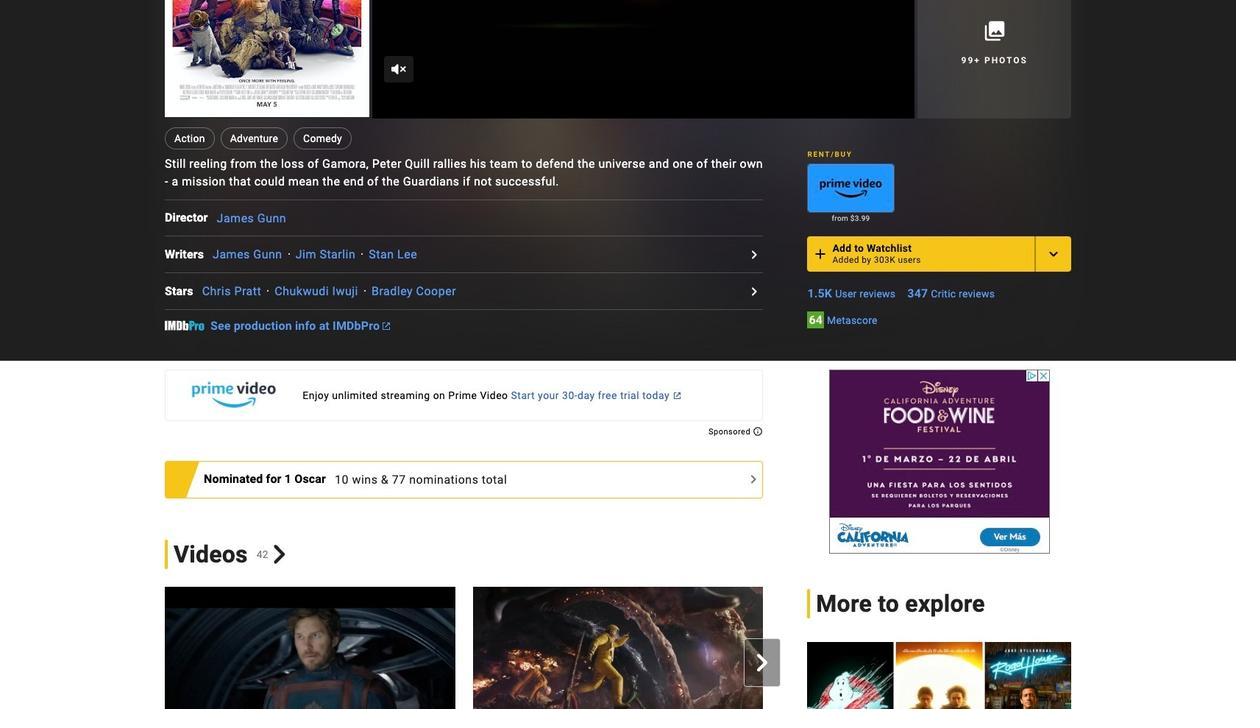 Task type: locate. For each thing, give the bounding box(es) containing it.
add title to another list image
[[1046, 245, 1063, 263]]

group
[[165, 0, 370, 118], [373, 0, 916, 118], [808, 163, 895, 225], [808, 163, 895, 213], [147, 587, 1072, 709], [165, 587, 455, 709], [473, 587, 764, 709], [781, 587, 1072, 709], [808, 642, 1072, 709]]

production art image
[[808, 642, 1072, 709]]

chevron right inline image
[[754, 654, 772, 672]]

watch tv spot element
[[373, 0, 916, 118]]

tv spot image
[[165, 587, 455, 709]]

see full cast and crew image
[[746, 246, 764, 263]]

volume off image
[[390, 60, 408, 78]]

launch inline image
[[383, 322, 390, 330]]

trailer #2 image
[[473, 587, 764, 709]]

chevron right inline image
[[270, 545, 289, 564]]

vin diesel, bradley cooper, sean gunn, chris pratt, zoe saldana, dave bautista, karen gillan, pom klementieff, and maria bakalova in guardians of the galaxy vol. 3 (2023) image
[[165, 0, 370, 117]]

watch on prime video image
[[809, 164, 894, 212]]



Task type: describe. For each thing, give the bounding box(es) containing it.
see full cast and crew image
[[746, 282, 764, 300]]

video player application
[[373, 0, 916, 118]]

see more awards and nominations image
[[745, 471, 763, 488]]

advertisement element
[[830, 370, 1050, 554]]

still reeling from the loss of gamora, peter quill rallies his team to defend the universe and one of their own - a mission that could mean the end of the guardians if not successful. image
[[373, 0, 916, 118]]

see full cast and crew element
[[165, 209, 217, 227]]

official trailer image
[[781, 587, 1072, 709]]

add image
[[812, 245, 830, 263]]



Task type: vqa. For each thing, say whether or not it's contained in the screenshot.
5
no



